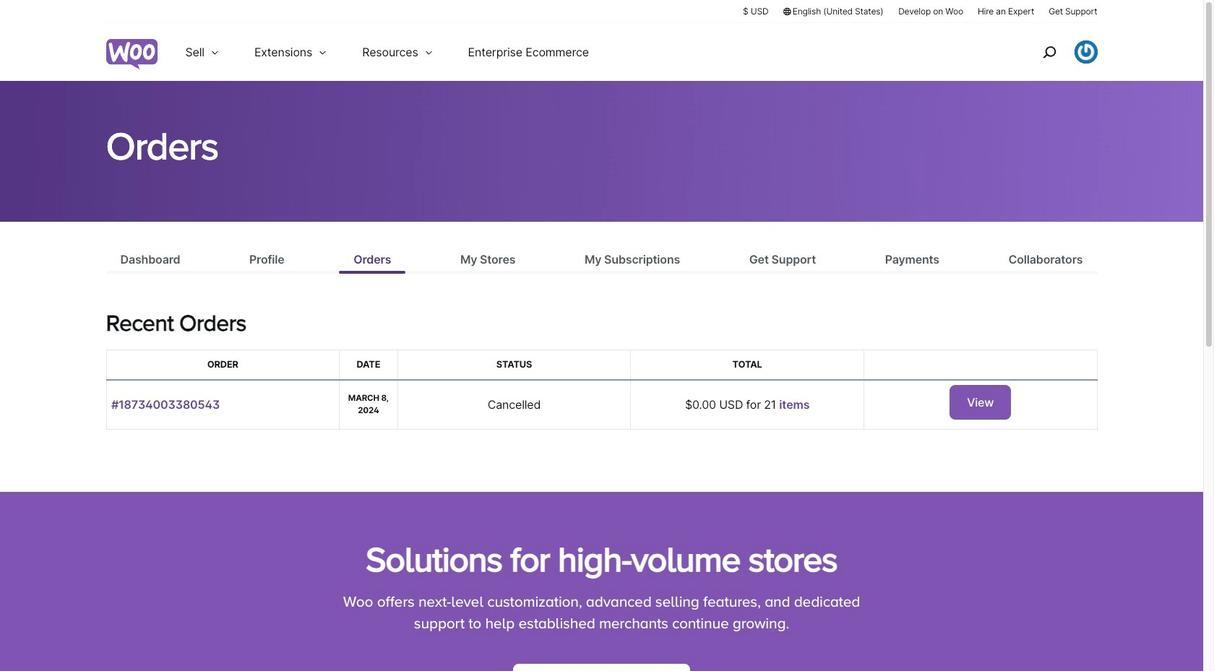 Task type: describe. For each thing, give the bounding box(es) containing it.
search image
[[1038, 40, 1061, 64]]

open account menu image
[[1075, 40, 1098, 64]]



Task type: vqa. For each thing, say whether or not it's contained in the screenshot.
MESSAGE "icon"
no



Task type: locate. For each thing, give the bounding box(es) containing it.
service navigation menu element
[[1012, 29, 1098, 76]]



